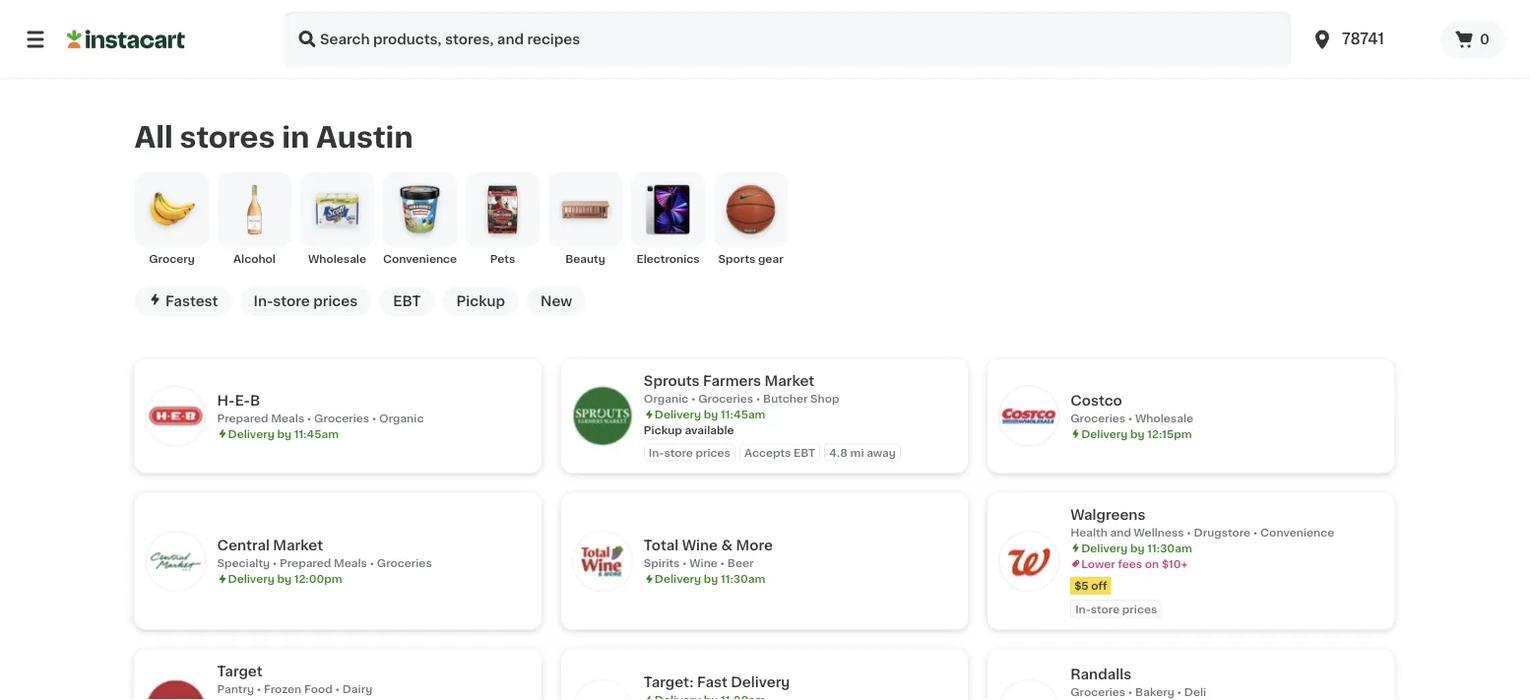 Task type: describe. For each thing, give the bounding box(es) containing it.
in-store prices inside in-store prices button
[[254, 294, 358, 308]]

0 button
[[1441, 20, 1506, 59]]

pickup button
[[443, 286, 519, 316]]

pantry
[[217, 683, 254, 694]]

by for h-e-b
[[277, 428, 291, 439]]

convenience inside button
[[383, 253, 457, 264]]

electronics
[[637, 253, 700, 264]]

wholesale inside costco groceries • wholesale
[[1135, 413, 1194, 424]]

wellness
[[1134, 527, 1184, 538]]

central market image
[[146, 532, 205, 591]]

groceries inside sprouts farmers market organic • groceries • butcher shop
[[698, 393, 753, 404]]

butcher
[[763, 393, 808, 404]]

beer
[[728, 558, 754, 569]]

1 horizontal spatial store
[[664, 447, 693, 458]]

drugstore
[[1194, 527, 1251, 538]]

4.8 mi away
[[829, 447, 896, 458]]

randalls groceries • bakery • deli
[[1071, 668, 1206, 698]]

• inside costco groceries • wholesale
[[1128, 413, 1133, 424]]

costco groceries • wholesale
[[1071, 394, 1194, 424]]

target: fast delivery
[[644, 676, 790, 689]]

alcohol button
[[217, 172, 292, 267]]

walgreens image
[[1000, 532, 1059, 591]]

organic inside h-e-b prepared meals • groceries • organic
[[379, 413, 424, 424]]

sprouts farmers market organic • groceries • butcher shop
[[644, 374, 840, 404]]

central market specialty • prepared meals • groceries
[[217, 539, 432, 569]]

e-
[[235, 394, 250, 407]]

in-store prices button
[[240, 286, 371, 316]]

$5 off
[[1075, 580, 1107, 591]]

2 vertical spatial store
[[1091, 604, 1120, 614]]

groceries inside randalls groceries • bakery • deli
[[1071, 687, 1126, 698]]

delivery down specialty
[[228, 573, 274, 584]]

78741 button
[[1299, 12, 1441, 67]]

1 vertical spatial in-store prices
[[649, 447, 731, 458]]

accepts ebt
[[744, 447, 816, 458]]

delivery by 12:00pm
[[228, 573, 342, 584]]

frozen
[[264, 683, 302, 694]]

groceries inside costco groceries • wholesale
[[1071, 413, 1126, 424]]

2 vertical spatial in-
[[1076, 604, 1091, 614]]

h e b image
[[146, 387, 205, 446]]

farmers
[[703, 374, 761, 388]]

delivery by 12:15pm
[[1081, 428, 1192, 439]]

mi
[[850, 447, 864, 458]]

convenience inside walgreens health and wellness • drugstore • convenience
[[1261, 527, 1335, 538]]

costco
[[1071, 394, 1122, 407]]

available
[[685, 425, 734, 436]]

total
[[644, 539, 679, 552]]

spirits
[[644, 558, 680, 569]]

1 vertical spatial prices
[[696, 447, 731, 458]]

shop
[[811, 393, 840, 404]]

0 vertical spatial wine
[[682, 539, 718, 552]]

target pantry • frozen food • dairy
[[217, 664, 372, 694]]

lower fees on $10+
[[1081, 558, 1188, 569]]

all
[[134, 123, 173, 151]]

food
[[304, 683, 333, 694]]

in- inside button
[[254, 294, 273, 308]]

prices inside button
[[313, 294, 358, 308]]

gear
[[758, 253, 783, 264]]

pets
[[490, 253, 515, 264]]

austin
[[316, 123, 413, 151]]

all stores in austin main content
[[0, 79, 1529, 700]]

by up the available
[[704, 409, 718, 420]]

target
[[217, 664, 263, 678]]

meals inside h-e-b prepared meals • groceries • organic
[[271, 413, 304, 424]]

prepared inside central market specialty • prepared meals • groceries
[[280, 558, 331, 569]]

deli
[[1184, 687, 1206, 698]]

sports gear button
[[713, 172, 788, 267]]

electronics button
[[631, 172, 706, 267]]

groceries inside h-e-b prepared meals • groceries • organic
[[314, 413, 369, 424]]

pickup available
[[644, 425, 734, 436]]

convenience button
[[383, 172, 457, 267]]

0
[[1480, 32, 1490, 46]]

1 vertical spatial delivery by 11:45am
[[228, 428, 339, 439]]

ebt inside "button"
[[393, 294, 421, 308]]

central
[[217, 539, 270, 552]]

sprouts
[[644, 374, 700, 388]]

total wine & more image
[[573, 532, 632, 591]]

fastest
[[165, 294, 218, 308]]

fees
[[1118, 558, 1142, 569]]

randalls
[[1071, 668, 1132, 682]]

market inside central market specialty • prepared meals • groceries
[[273, 539, 323, 552]]

0 vertical spatial 11:45am
[[721, 409, 766, 420]]

beauty button
[[548, 172, 623, 267]]

b
[[250, 394, 260, 407]]

groceries inside central market specialty • prepared meals • groceries
[[377, 558, 432, 569]]

sports gear
[[718, 253, 783, 264]]

h-
[[217, 394, 235, 407]]

walgreens
[[1071, 508, 1146, 521]]

&
[[721, 539, 733, 552]]

4.8
[[829, 447, 848, 458]]

accepts
[[744, 447, 791, 458]]

78741
[[1342, 32, 1384, 46]]

$10+
[[1162, 558, 1188, 569]]



Task type: locate. For each thing, give the bounding box(es) containing it.
prices
[[313, 294, 358, 308], [696, 447, 731, 458], [1122, 604, 1157, 614]]

pickup inside button
[[456, 294, 505, 308]]

in-store prices down alcohol
[[254, 294, 358, 308]]

1 horizontal spatial prices
[[696, 447, 731, 458]]

wholesale
[[308, 253, 366, 264], [1135, 413, 1194, 424]]

0 vertical spatial organic
[[644, 393, 689, 404]]

in-store prices down pickup available
[[649, 447, 731, 458]]

2 horizontal spatial store
[[1091, 604, 1120, 614]]

0 vertical spatial 11:30am
[[1148, 542, 1192, 553]]

in-store prices down off
[[1076, 604, 1157, 614]]

bakery
[[1135, 687, 1175, 698]]

store down pickup available
[[664, 447, 693, 458]]

by down costco groceries • wholesale
[[1131, 428, 1145, 439]]

1 vertical spatial organic
[[379, 413, 424, 424]]

11:30am
[[1148, 542, 1192, 553], [721, 573, 766, 584]]

0 vertical spatial delivery by 11:45am
[[655, 409, 766, 420]]

fast
[[697, 676, 728, 689]]

12:15pm
[[1148, 428, 1192, 439]]

0 vertical spatial store
[[273, 294, 310, 308]]

•
[[691, 393, 696, 404], [756, 393, 761, 404], [307, 413, 312, 424], [372, 413, 377, 424], [1128, 413, 1133, 424], [1187, 527, 1191, 538], [1253, 527, 1258, 538], [273, 558, 277, 569], [370, 558, 374, 569], [682, 558, 687, 569], [720, 558, 725, 569], [257, 683, 261, 694], [335, 683, 340, 694], [1128, 687, 1133, 698], [1177, 687, 1182, 698]]

organic
[[644, 393, 689, 404], [379, 413, 424, 424]]

0 vertical spatial ebt
[[393, 294, 421, 308]]

fastest button
[[134, 286, 232, 316]]

costco image
[[1000, 387, 1059, 446]]

ebt left pickup button
[[393, 294, 421, 308]]

12:00pm
[[294, 573, 342, 584]]

0 vertical spatial pickup
[[456, 294, 505, 308]]

total wine & more spirits • wine • beer
[[644, 539, 773, 569]]

organic inside sprouts farmers market organic • groceries • butcher shop
[[644, 393, 689, 404]]

1 horizontal spatial in-
[[649, 447, 664, 458]]

$5
[[1075, 580, 1089, 591]]

target:
[[644, 676, 694, 689]]

specialty
[[217, 558, 270, 569]]

1 horizontal spatial delivery by 11:30am
[[1081, 542, 1192, 553]]

delivery down costco
[[1081, 428, 1128, 439]]

0 vertical spatial prepared
[[217, 413, 268, 424]]

2 vertical spatial prices
[[1122, 604, 1157, 614]]

0 vertical spatial market
[[765, 374, 815, 388]]

pickup left the available
[[644, 425, 682, 436]]

2 horizontal spatial prices
[[1122, 604, 1157, 614]]

sprouts farmers market image
[[573, 387, 632, 446]]

by left the 12:00pm
[[277, 573, 291, 584]]

2 vertical spatial in-store prices
[[1076, 604, 1157, 614]]

11:30am up $10+
[[1148, 542, 1192, 553]]

1 horizontal spatial 11:45am
[[721, 409, 766, 420]]

0 horizontal spatial store
[[273, 294, 310, 308]]

0 vertical spatial wholesale
[[308, 253, 366, 264]]

by
[[704, 409, 718, 420], [277, 428, 291, 439], [1131, 428, 1145, 439], [1131, 542, 1145, 553], [277, 573, 291, 584], [704, 573, 718, 584]]

0 vertical spatial convenience
[[383, 253, 457, 264]]

None search field
[[284, 12, 1291, 67]]

1 horizontal spatial organic
[[644, 393, 689, 404]]

1 horizontal spatial pickup
[[644, 425, 682, 436]]

target: fast delivery link
[[561, 649, 968, 700]]

wholesale inside button
[[308, 253, 366, 264]]

78741 button
[[1311, 12, 1429, 67]]

wine left beer on the bottom left of page
[[690, 558, 718, 569]]

pickup
[[456, 294, 505, 308], [644, 425, 682, 436]]

more
[[736, 539, 773, 552]]

2 horizontal spatial in-store prices
[[1076, 604, 1157, 614]]

in-store prices
[[254, 294, 358, 308], [649, 447, 731, 458], [1076, 604, 1157, 614]]

in- down alcohol
[[254, 294, 273, 308]]

11:30am down beer on the bottom left of page
[[721, 573, 766, 584]]

pickup down pets
[[456, 294, 505, 308]]

lower
[[1081, 558, 1116, 569]]

in-
[[254, 294, 273, 308], [649, 447, 664, 458], [1076, 604, 1091, 614]]

delivery up lower
[[1081, 542, 1128, 553]]

0 vertical spatial in-store prices
[[254, 294, 358, 308]]

0 horizontal spatial delivery by 11:45am
[[228, 428, 339, 439]]

alcohol
[[233, 253, 276, 264]]

1 vertical spatial delivery by 11:30am
[[655, 573, 766, 584]]

on
[[1145, 558, 1159, 569]]

meals inside central market specialty • prepared meals • groceries
[[334, 558, 367, 569]]

1 vertical spatial wine
[[690, 558, 718, 569]]

walgreens health and wellness • drugstore • convenience
[[1071, 508, 1335, 538]]

0 horizontal spatial convenience
[[383, 253, 457, 264]]

0 vertical spatial in-
[[254, 294, 273, 308]]

0 horizontal spatial 11:45am
[[294, 428, 339, 439]]

prices left ebt "button"
[[313, 294, 358, 308]]

1 horizontal spatial convenience
[[1261, 527, 1335, 538]]

1 vertical spatial 11:30am
[[721, 573, 766, 584]]

0 horizontal spatial delivery by 11:30am
[[655, 573, 766, 584]]

market inside sprouts farmers market organic • groceries • butcher shop
[[765, 374, 815, 388]]

wholesale up in-store prices button
[[308, 253, 366, 264]]

by for total wine & more
[[704, 573, 718, 584]]

wholesale button
[[300, 172, 375, 267]]

1 horizontal spatial meals
[[334, 558, 367, 569]]

away
[[867, 447, 896, 458]]

dairy
[[342, 683, 372, 694]]

1 vertical spatial prepared
[[280, 558, 331, 569]]

by for costco
[[1131, 428, 1145, 439]]

delivery by 11:30am up lower fees on $10+
[[1081, 542, 1192, 553]]

2 horizontal spatial in-
[[1076, 604, 1091, 614]]

pickup for pickup available
[[644, 425, 682, 436]]

grocery
[[149, 253, 195, 264]]

store
[[273, 294, 310, 308], [664, 447, 693, 458], [1091, 604, 1120, 614]]

by for central market
[[277, 573, 291, 584]]

in
[[282, 123, 309, 151]]

store down alcohol
[[273, 294, 310, 308]]

sports
[[718, 253, 756, 264]]

0 vertical spatial prices
[[313, 294, 358, 308]]

delivery down the spirits
[[655, 573, 701, 584]]

1 horizontal spatial 11:30am
[[1148, 542, 1192, 553]]

instacart logo image
[[67, 28, 185, 51]]

prices down lower fees on $10+
[[1122, 604, 1157, 614]]

1 horizontal spatial wholesale
[[1135, 413, 1194, 424]]

delivery by 11:45am up the available
[[655, 409, 766, 420]]

1 horizontal spatial prepared
[[280, 558, 331, 569]]

market up delivery by 12:00pm
[[273, 539, 323, 552]]

1 horizontal spatial delivery by 11:45am
[[655, 409, 766, 420]]

wine left &
[[682, 539, 718, 552]]

1 vertical spatial convenience
[[1261, 527, 1335, 538]]

pickup for pickup
[[456, 294, 505, 308]]

1 vertical spatial store
[[664, 447, 693, 458]]

0 vertical spatial delivery by 11:30am
[[1081, 542, 1192, 553]]

1 vertical spatial market
[[273, 539, 323, 552]]

11:45am down sprouts farmers market organic • groceries • butcher shop
[[721, 409, 766, 420]]

convenience up ebt "button"
[[383, 253, 457, 264]]

store down off
[[1091, 604, 1120, 614]]

0 horizontal spatial in-store prices
[[254, 294, 358, 308]]

new
[[541, 294, 572, 308]]

ebt left 4.8
[[794, 447, 816, 458]]

1 vertical spatial in-
[[649, 447, 664, 458]]

1 horizontal spatial in-store prices
[[649, 447, 731, 458]]

grocery button
[[134, 172, 209, 267]]

meals
[[271, 413, 304, 424], [334, 558, 367, 569]]

ebt button
[[379, 286, 435, 316]]

prepared inside h-e-b prepared meals • groceries • organic
[[217, 413, 268, 424]]

0 horizontal spatial prices
[[313, 294, 358, 308]]

delivery by 11:30am
[[1081, 542, 1192, 553], [655, 573, 766, 584]]

market up 'butcher'
[[765, 374, 815, 388]]

0 horizontal spatial wholesale
[[308, 253, 366, 264]]

all stores in austin
[[134, 123, 413, 151]]

11:45am
[[721, 409, 766, 420], [294, 428, 339, 439]]

beauty
[[565, 253, 605, 264]]

11:45am down h-e-b prepared meals • groceries • organic
[[294, 428, 339, 439]]

1 vertical spatial wholesale
[[1135, 413, 1194, 424]]

pets button
[[465, 172, 540, 267]]

delivery right fast
[[731, 676, 790, 689]]

0 horizontal spatial 11:30am
[[721, 573, 766, 584]]

0 horizontal spatial meals
[[271, 413, 304, 424]]

store inside button
[[273, 294, 310, 308]]

1 horizontal spatial market
[[765, 374, 815, 388]]

h-e-b prepared meals • groceries • organic
[[217, 394, 424, 424]]

delivery down b
[[228, 428, 274, 439]]

1 vertical spatial ebt
[[794, 447, 816, 458]]

1 horizontal spatial ebt
[[794, 447, 816, 458]]

and
[[1110, 527, 1131, 538]]

delivery by 11:30am down total wine & more spirits • wine • beer
[[655, 573, 766, 584]]

1 vertical spatial meals
[[334, 558, 367, 569]]

by down h-e-b prepared meals • groceries • organic
[[277, 428, 291, 439]]

0 horizontal spatial pickup
[[456, 294, 505, 308]]

prepared up the 12:00pm
[[280, 558, 331, 569]]

ebt
[[393, 294, 421, 308], [794, 447, 816, 458]]

stores
[[180, 123, 275, 151]]

by up lower fees on $10+
[[1131, 542, 1145, 553]]

in- down pickup available
[[649, 447, 664, 458]]

delivery by 11:45am down b
[[228, 428, 339, 439]]

convenience
[[383, 253, 457, 264], [1261, 527, 1335, 538]]

0 horizontal spatial prepared
[[217, 413, 268, 424]]

prepared down e-
[[217, 413, 268, 424]]

prepared
[[217, 413, 268, 424], [280, 558, 331, 569]]

0 horizontal spatial market
[[273, 539, 323, 552]]

Search field
[[284, 12, 1291, 67]]

0 horizontal spatial in-
[[254, 294, 273, 308]]

by down total wine & more spirits • wine • beer
[[704, 573, 718, 584]]

in- down the $5
[[1076, 604, 1091, 614]]

1 vertical spatial 11:45am
[[294, 428, 339, 439]]

prices down the available
[[696, 447, 731, 458]]

new button
[[527, 286, 586, 316]]

0 vertical spatial meals
[[271, 413, 304, 424]]

delivery up pickup available
[[655, 409, 701, 420]]

health
[[1071, 527, 1108, 538]]

wine
[[682, 539, 718, 552], [690, 558, 718, 569]]

1 vertical spatial pickup
[[644, 425, 682, 436]]

0 horizontal spatial ebt
[[393, 294, 421, 308]]

convenience right drugstore
[[1261, 527, 1335, 538]]

wholesale up 12:15pm
[[1135, 413, 1194, 424]]

0 horizontal spatial organic
[[379, 413, 424, 424]]

off
[[1091, 580, 1107, 591]]

market
[[765, 374, 815, 388], [273, 539, 323, 552]]



Task type: vqa. For each thing, say whether or not it's contained in the screenshot.
stock corresponding to Red Seedless Grapes, 3 lbs
no



